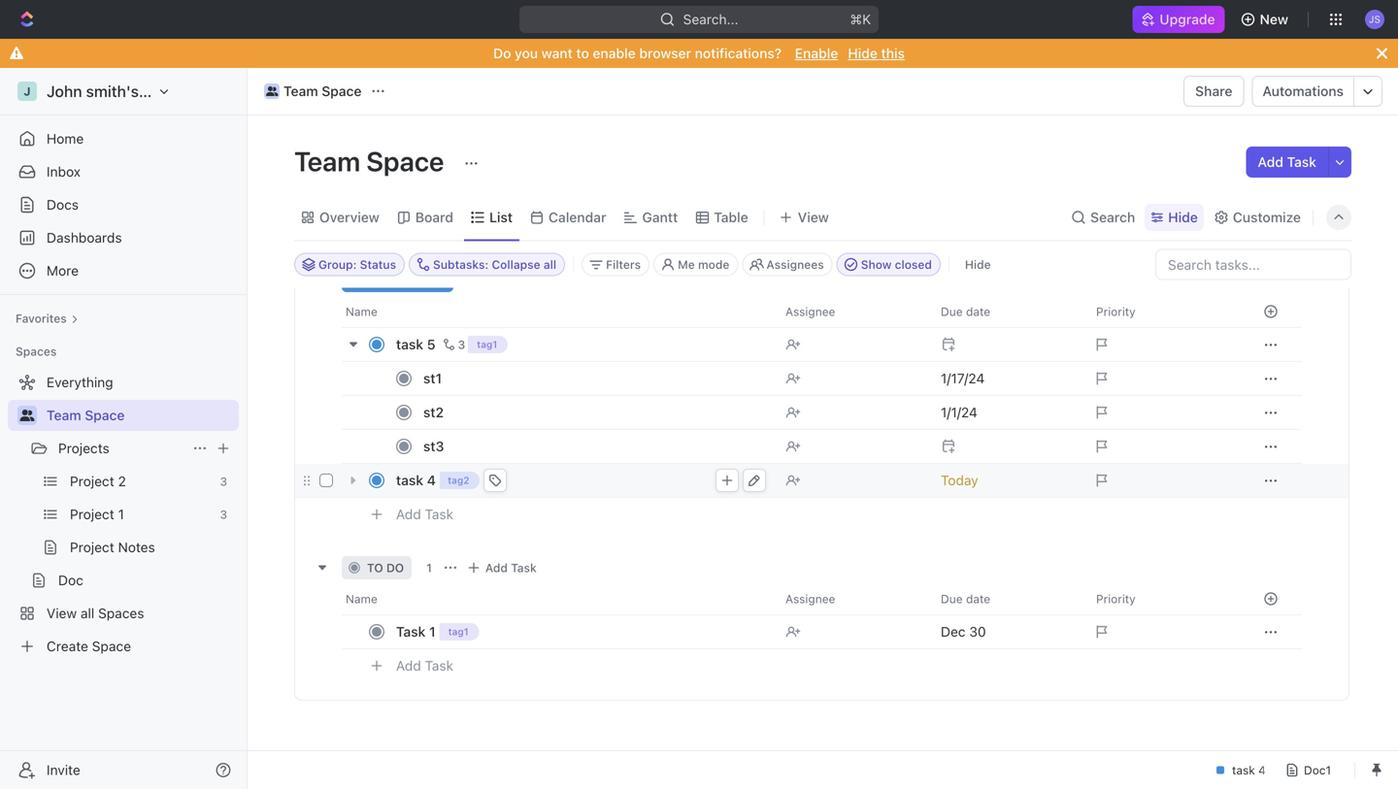 Task type: locate. For each thing, give the bounding box(es) containing it.
invite
[[47, 763, 80, 779]]

0 vertical spatial view
[[798, 209, 829, 225]]

task 4
[[396, 473, 436, 489]]

1 project from the top
[[70, 474, 114, 490]]

1 vertical spatial due
[[941, 593, 963, 606]]

2 due date from the top
[[941, 593, 991, 606]]

name down the to do
[[346, 593, 378, 606]]

filters
[[606, 258, 641, 272]]

to left the do
[[367, 561, 383, 575]]

hide left "this" on the top of page
[[848, 45, 878, 61]]

1 vertical spatial 1
[[427, 561, 432, 575]]

1 for project 1
[[118, 507, 124, 523]]

you
[[515, 45, 538, 61]]

0 vertical spatial due
[[941, 305, 963, 319]]

0 horizontal spatial all
[[81, 606, 94, 622]]

0 vertical spatial date
[[967, 305, 991, 319]]

subtasks:
[[433, 258, 489, 272]]

team
[[284, 83, 318, 99], [294, 145, 361, 177], [47, 408, 81, 424]]

2 date from the top
[[967, 593, 991, 606]]

4
[[427, 473, 436, 489]]

1 due date button from the top
[[930, 296, 1085, 327]]

team inside 'sidebar' navigation
[[47, 408, 81, 424]]

0 vertical spatial 3
[[458, 338, 466, 352]]

1 horizontal spatial hide
[[966, 258, 992, 272]]

2 vertical spatial team
[[47, 408, 81, 424]]

john
[[47, 82, 82, 101]]

1 vertical spatial hide
[[1169, 209, 1199, 225]]

project for project notes
[[70, 540, 114, 556]]

task left 4 in the left bottom of the page
[[396, 473, 424, 489]]

home link
[[8, 123, 239, 154]]

3 project from the top
[[70, 540, 114, 556]]

tree
[[8, 367, 239, 663]]

0 vertical spatial priority button
[[1085, 296, 1241, 327]]

1 vertical spatial all
[[81, 606, 94, 622]]

2 name button from the top
[[342, 584, 774, 615]]

name down the "group: status"
[[346, 305, 378, 319]]

docs
[[47, 197, 79, 213]]

hide inside dropdown button
[[1169, 209, 1199, 225]]

dashboards
[[47, 230, 122, 246]]

user group image inside team space link
[[266, 86, 278, 96]]

2 assignee from the top
[[786, 593, 836, 606]]

1 vertical spatial spaces
[[98, 606, 144, 622]]

0 vertical spatial all
[[544, 258, 557, 272]]

add task down tag2 dropdown button
[[486, 561, 537, 575]]

add task button
[[1247, 147, 1329, 178], [388, 503, 461, 527], [462, 557, 545, 580], [388, 655, 461, 678]]

1 vertical spatial team
[[294, 145, 361, 177]]

2 vertical spatial 3
[[220, 508, 227, 522]]

name button for add task button underneath ‎task 1 at the bottom
[[342, 584, 774, 615]]

1 vertical spatial priority button
[[1085, 584, 1241, 615]]

0 vertical spatial assignee button
[[774, 296, 930, 327]]

1 horizontal spatial to
[[577, 45, 590, 61]]

3 right 5
[[458, 338, 466, 352]]

spaces down favorites in the top of the page
[[16, 345, 57, 358]]

0 horizontal spatial user group image
[[20, 410, 34, 422]]

date
[[967, 305, 991, 319], [967, 593, 991, 606]]

upgrade
[[1160, 11, 1216, 27]]

add up customize
[[1259, 154, 1284, 170]]

1 horizontal spatial user group image
[[266, 86, 278, 96]]

1 down 2
[[118, 507, 124, 523]]

more button
[[8, 255, 239, 287]]

view for view
[[798, 209, 829, 225]]

hide right the closed at the right top of the page
[[966, 258, 992, 272]]

board
[[416, 209, 454, 225]]

assignee for assignee dropdown button corresponding to 'name' dropdown button related to add task button underneath ‎task 1 at the bottom
[[786, 593, 836, 606]]

name button for add task button under 4 in the left bottom of the page
[[342, 296, 774, 327]]

me
[[678, 258, 695, 272]]

0 vertical spatial project
[[70, 474, 114, 490]]

tree containing everything
[[8, 367, 239, 663]]

1 horizontal spatial team space link
[[259, 80, 367, 103]]

search...
[[683, 11, 739, 27]]

2 name from the top
[[346, 593, 378, 606]]

0 vertical spatial name
[[346, 305, 378, 319]]

space
[[322, 83, 362, 99], [367, 145, 444, 177], [85, 408, 125, 424], [92, 639, 131, 655]]

all right collapse
[[544, 258, 557, 272]]

view inside 'sidebar' navigation
[[47, 606, 77, 622]]

1 right ‎task
[[429, 624, 436, 640]]

task
[[396, 337, 424, 353], [396, 473, 424, 489]]

task for add task button underneath ‎task 1 at the bottom
[[425, 658, 454, 674]]

1 vertical spatial task
[[396, 473, 424, 489]]

1 inside the project 1 link
[[118, 507, 124, 523]]

0 vertical spatial priority
[[1097, 305, 1136, 319]]

2 priority button from the top
[[1085, 584, 1241, 615]]

add down task 4
[[396, 507, 421, 523]]

2 vertical spatial 1
[[429, 624, 436, 640]]

task left 5
[[396, 337, 424, 353]]

1 vertical spatial priority
[[1097, 593, 1136, 606]]

3 inside button
[[458, 338, 466, 352]]

1 horizontal spatial spaces
[[98, 606, 144, 622]]

name
[[346, 305, 378, 319], [346, 593, 378, 606]]

browser
[[640, 45, 692, 61]]

1 for ‎task 1
[[429, 624, 436, 640]]

assignee for add task button under 4 in the left bottom of the page 'name' dropdown button assignee dropdown button
[[786, 305, 836, 319]]

1 vertical spatial date
[[967, 593, 991, 606]]

projects
[[58, 441, 110, 457]]

1 vertical spatial view
[[47, 606, 77, 622]]

inbox
[[47, 164, 81, 180]]

1 right the do
[[427, 561, 432, 575]]

2 project from the top
[[70, 507, 114, 523]]

add task up customize
[[1259, 154, 1317, 170]]

more
[[47, 263, 79, 279]]

project left 2
[[70, 474, 114, 490]]

1 priority button from the top
[[1085, 296, 1241, 327]]

notes
[[118, 540, 155, 556]]

1 vertical spatial name button
[[342, 584, 774, 615]]

0 vertical spatial 1
[[118, 507, 124, 523]]

show
[[861, 258, 892, 272]]

view all spaces link
[[8, 598, 235, 629]]

add task down 4 in the left bottom of the page
[[396, 507, 454, 523]]

customize button
[[1208, 204, 1308, 231]]

1 horizontal spatial view
[[798, 209, 829, 225]]

assignee button for add task button under 4 in the left bottom of the page 'name' dropdown button
[[774, 296, 930, 327]]

user group image
[[266, 86, 278, 96], [20, 410, 34, 422]]

1 due date from the top
[[941, 305, 991, 319]]

Search tasks... text field
[[1157, 250, 1351, 279]]

view
[[798, 209, 829, 225], [47, 606, 77, 622]]

project 1 link
[[70, 499, 212, 530]]

0 vertical spatial name button
[[342, 296, 774, 327]]

subtasks: collapse all
[[433, 258, 557, 272]]

team space link
[[259, 80, 367, 103], [47, 400, 235, 431]]

priority button
[[1085, 296, 1241, 327], [1085, 584, 1241, 615]]

0 vertical spatial hide
[[848, 45, 878, 61]]

0 horizontal spatial hide
[[848, 45, 878, 61]]

due
[[941, 305, 963, 319], [941, 593, 963, 606]]

1 vertical spatial 3
[[220, 475, 227, 489]]

1 vertical spatial assignee
[[786, 593, 836, 606]]

add task button down tag2 dropdown button
[[462, 557, 545, 580]]

john smith's workspace, , element
[[17, 82, 37, 101]]

1 priority from the top
[[1097, 305, 1136, 319]]

1 vertical spatial assignee button
[[774, 584, 930, 615]]

1 name button from the top
[[342, 296, 774, 327]]

0 vertical spatial due date
[[941, 305, 991, 319]]

2 due from the top
[[941, 593, 963, 606]]

assignee button
[[774, 296, 930, 327], [774, 584, 930, 615]]

1 vertical spatial due date
[[941, 593, 991, 606]]

want
[[542, 45, 573, 61]]

2 priority from the top
[[1097, 593, 1136, 606]]

1 vertical spatial project
[[70, 507, 114, 523]]

2 vertical spatial hide
[[966, 258, 992, 272]]

add down ‎task
[[396, 658, 421, 674]]

add task
[[1259, 154, 1317, 170], [396, 507, 454, 523], [486, 561, 537, 575], [396, 658, 454, 674]]

1 date from the top
[[967, 305, 991, 319]]

1 vertical spatial to
[[367, 561, 383, 575]]

view up create
[[47, 606, 77, 622]]

1
[[118, 507, 124, 523], [427, 561, 432, 575], [429, 624, 436, 640]]

1 assignee button from the top
[[774, 296, 930, 327]]

add task button down 4 in the left bottom of the page
[[388, 503, 461, 527]]

to right the want
[[577, 45, 590, 61]]

project down the project 1
[[70, 540, 114, 556]]

1 vertical spatial name
[[346, 593, 378, 606]]

share
[[1196, 83, 1233, 99]]

3
[[458, 338, 466, 352], [220, 475, 227, 489], [220, 508, 227, 522]]

add task button up customize
[[1247, 147, 1329, 178]]

project down project 2
[[70, 507, 114, 523]]

me mode
[[678, 258, 730, 272]]

1 vertical spatial due date button
[[930, 584, 1085, 615]]

0 horizontal spatial view
[[47, 606, 77, 622]]

name for add task button under 4 in the left bottom of the page 'name' dropdown button
[[346, 305, 378, 319]]

assignee button for 'name' dropdown button related to add task button underneath ‎task 1 at the bottom
[[774, 584, 930, 615]]

1 name from the top
[[346, 305, 378, 319]]

priority for due date dropdown button associated with add task button underneath ‎task 1 at the bottom 'priority' dropdown button
[[1097, 593, 1136, 606]]

date for add task button under 4 in the left bottom of the page 'name' dropdown button assignee dropdown button
[[967, 305, 991, 319]]

view for view all spaces
[[47, 606, 77, 622]]

spaces up 'create space' link
[[98, 606, 144, 622]]

view button
[[773, 195, 836, 240]]

2 due date button from the top
[[930, 584, 1085, 615]]

project notes
[[70, 540, 155, 556]]

task for add task button over customize
[[1288, 154, 1317, 170]]

0 horizontal spatial team space link
[[47, 400, 235, 431]]

list
[[490, 209, 513, 225]]

0 vertical spatial spaces
[[16, 345, 57, 358]]

1 vertical spatial user group image
[[20, 410, 34, 422]]

add task down ‎task 1 at the bottom
[[396, 658, 454, 674]]

view inside button
[[798, 209, 829, 225]]

2 vertical spatial project
[[70, 540, 114, 556]]

name for 'name' dropdown button related to add task button underneath ‎task 1 at the bottom
[[346, 593, 378, 606]]

0 horizontal spatial spaces
[[16, 345, 57, 358]]

all
[[544, 258, 557, 272], [81, 606, 94, 622]]

smith's
[[86, 82, 139, 101]]

j
[[24, 85, 31, 98]]

project 2
[[70, 474, 126, 490]]

project
[[70, 474, 114, 490], [70, 507, 114, 523], [70, 540, 114, 556]]

view up assignees
[[798, 209, 829, 225]]

3 right project 2 link
[[220, 475, 227, 489]]

1 assignee from the top
[[786, 305, 836, 319]]

all up create space
[[81, 606, 94, 622]]

due date for due date dropdown button related to add task button under 4 in the left bottom of the page
[[941, 305, 991, 319]]

user group image inside 'sidebar' navigation
[[20, 410, 34, 422]]

due date for due date dropdown button associated with add task button underneath ‎task 1 at the bottom
[[941, 593, 991, 606]]

add for add task button under 4 in the left bottom of the page
[[396, 507, 421, 523]]

1 due from the top
[[941, 305, 963, 319]]

group: status
[[319, 258, 396, 272]]

search
[[1091, 209, 1136, 225]]

create
[[47, 639, 88, 655]]

2 vertical spatial team space
[[47, 408, 125, 424]]

0 vertical spatial due date button
[[930, 296, 1085, 327]]

st3
[[424, 439, 444, 455]]

2 assignee button from the top
[[774, 584, 930, 615]]

0 vertical spatial team
[[284, 83, 318, 99]]

3 up project notes link
[[220, 508, 227, 522]]

task for add task button under 4 in the left bottom of the page
[[425, 507, 454, 523]]

mode
[[698, 258, 730, 272]]

2 horizontal spatial hide
[[1169, 209, 1199, 225]]

0 vertical spatial assignee
[[786, 305, 836, 319]]

dashboards link
[[8, 222, 239, 254]]

assignee
[[786, 305, 836, 319], [786, 593, 836, 606]]

1 horizontal spatial all
[[544, 258, 557, 272]]

1 task from the top
[[396, 337, 424, 353]]

0 vertical spatial user group image
[[266, 86, 278, 96]]

due date button
[[930, 296, 1085, 327], [930, 584, 1085, 615]]

0 vertical spatial task
[[396, 337, 424, 353]]

2 task from the top
[[396, 473, 424, 489]]

hide right the search
[[1169, 209, 1199, 225]]



Task type: vqa. For each thing, say whether or not it's contained in the screenshot.
Table link
yes



Task type: describe. For each thing, give the bounding box(es) containing it.
task for task 5
[[396, 337, 424, 353]]

3 for 2
[[220, 475, 227, 489]]

to do
[[367, 561, 404, 575]]

view all spaces
[[47, 606, 144, 622]]

project notes link
[[70, 532, 235, 563]]

share button
[[1184, 76, 1245, 107]]

assignees button
[[743, 253, 833, 276]]

hide inside button
[[966, 258, 992, 272]]

do
[[494, 45, 511, 61]]

overview link
[[316, 204, 380, 231]]

list link
[[486, 204, 513, 231]]

home
[[47, 131, 84, 147]]

add for add task button over customize
[[1259, 154, 1284, 170]]

calendar
[[549, 209, 607, 225]]

date for assignee dropdown button corresponding to 'name' dropdown button related to add task button underneath ‎task 1 at the bottom
[[967, 593, 991, 606]]

this
[[882, 45, 905, 61]]

⌘k
[[850, 11, 872, 27]]

doc
[[58, 573, 83, 589]]

0 horizontal spatial to
[[367, 561, 383, 575]]

add task for add task button under 4 in the left bottom of the page
[[396, 507, 454, 523]]

project 1
[[70, 507, 124, 523]]

due for due date dropdown button related to add task button under 4 in the left bottom of the page
[[941, 305, 963, 319]]

add task for add task button underneath ‎task 1 at the bottom
[[396, 658, 454, 674]]

table
[[714, 209, 749, 225]]

tag2 button
[[440, 469, 511, 493]]

0 vertical spatial team space
[[284, 83, 362, 99]]

show closed
[[861, 258, 932, 272]]

tag2
[[448, 475, 469, 486]]

new button
[[1233, 4, 1301, 35]]

john smith's workspace
[[47, 82, 223, 101]]

task for task 4
[[396, 473, 424, 489]]

1 vertical spatial team space link
[[47, 400, 235, 431]]

space inside 'create space' link
[[92, 639, 131, 655]]

upgrade link
[[1133, 6, 1226, 33]]

notifications?
[[695, 45, 782, 61]]

me mode button
[[654, 253, 739, 276]]

favorites button
[[8, 307, 86, 330]]

0 vertical spatial team space link
[[259, 80, 367, 103]]

priority button for due date dropdown button associated with add task button underneath ‎task 1 at the bottom
[[1085, 584, 1241, 615]]

project for project 2
[[70, 474, 114, 490]]

team space inside tree
[[47, 408, 125, 424]]

add for add task button underneath ‎task 1 at the bottom
[[396, 658, 421, 674]]

3 for 1
[[220, 508, 227, 522]]

add task button down ‎task 1 at the bottom
[[388, 655, 461, 678]]

customize
[[1234, 209, 1302, 225]]

hide button
[[958, 253, 999, 276]]

doc link
[[58, 565, 235, 596]]

everything link
[[8, 367, 235, 398]]

calendar link
[[545, 204, 607, 231]]

due for due date dropdown button associated with add task button underneath ‎task 1 at the bottom
[[941, 593, 963, 606]]

new
[[1261, 11, 1289, 27]]

priority for 'priority' dropdown button associated with due date dropdown button related to add task button under 4 in the left bottom of the page
[[1097, 305, 1136, 319]]

priority button for due date dropdown button related to add task button under 4 in the left bottom of the page
[[1085, 296, 1241, 327]]

add task for add task button over customize
[[1259, 154, 1317, 170]]

sidebar navigation
[[0, 68, 252, 790]]

show closed button
[[837, 253, 941, 276]]

inbox link
[[8, 156, 239, 187]]

do
[[387, 561, 404, 575]]

docs link
[[8, 189, 239, 221]]

st1 link
[[419, 365, 770, 393]]

board link
[[412, 204, 454, 231]]

table link
[[710, 204, 749, 231]]

due date button for add task button underneath ‎task 1 at the bottom
[[930, 584, 1085, 615]]

st2 link
[[419, 399, 770, 427]]

‎task 1
[[396, 624, 436, 640]]

group:
[[319, 258, 357, 272]]

gantt
[[643, 209, 678, 225]]

all inside 'sidebar' navigation
[[81, 606, 94, 622]]

hide button
[[1146, 204, 1204, 231]]

0 vertical spatial to
[[577, 45, 590, 61]]

overview
[[320, 209, 380, 225]]

enable
[[795, 45, 839, 61]]

tree inside 'sidebar' navigation
[[8, 367, 239, 663]]

view button
[[773, 204, 836, 231]]

gantt link
[[639, 204, 678, 231]]

js button
[[1360, 4, 1391, 35]]

1 vertical spatial team space
[[294, 145, 450, 177]]

5
[[427, 337, 436, 353]]

st1
[[424, 371, 442, 387]]

project for project 1
[[70, 507, 114, 523]]

filters button
[[582, 253, 650, 276]]

do you want to enable browser notifications? enable hide this
[[494, 45, 905, 61]]

search button
[[1066, 204, 1142, 231]]

collapse
[[492, 258, 541, 272]]

add down tag2 dropdown button
[[486, 561, 508, 575]]

automations button
[[1254, 77, 1354, 106]]

st3 link
[[419, 433, 770, 461]]

due date button for add task button under 4 in the left bottom of the page
[[930, 296, 1085, 327]]

favorites
[[16, 312, 67, 325]]

task 5
[[396, 337, 436, 353]]

2
[[118, 474, 126, 490]]

‎task
[[396, 624, 426, 640]]

workspace
[[143, 82, 223, 101]]

js
[[1370, 13, 1381, 25]]

enable
[[593, 45, 636, 61]]

project 2 link
[[70, 466, 212, 497]]

create space
[[47, 639, 131, 655]]

assignees
[[767, 258, 824, 272]]

closed
[[895, 258, 932, 272]]

projects link
[[58, 433, 185, 464]]

st2
[[424, 405, 444, 421]]



